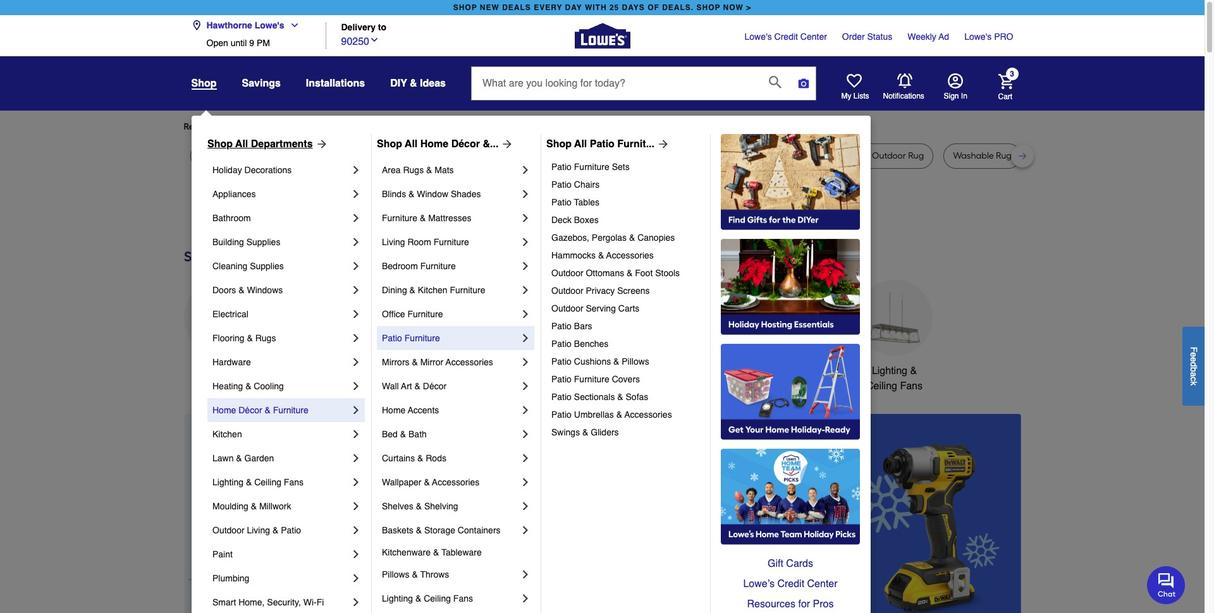 Task type: describe. For each thing, give the bounding box(es) containing it.
kitchenware & tableware
[[382, 548, 482, 558]]

credit for lowe's
[[777, 579, 804, 590]]

smart for smart home
[[770, 365, 797, 377]]

lowe's inside "button"
[[255, 20, 284, 30]]

mirrors & mirror accessories
[[382, 357, 493, 367]]

chevron right image for appliances
[[350, 188, 362, 200]]

2 vertical spatial décor
[[239, 405, 262, 415]]

ideas
[[420, 78, 446, 89]]

roth for area
[[543, 150, 561, 161]]

tools
[[609, 365, 633, 377]]

dining & kitchen furniture link
[[382, 278, 519, 302]]

0 vertical spatial appliances
[[212, 189, 256, 199]]

1 area from the left
[[323, 150, 342, 161]]

arrow right image for shop all departments
[[313, 138, 328, 150]]

ad
[[939, 32, 949, 42]]

chevron right image for heating & cooling
[[350, 380, 362, 393]]

you for recommended searches for you
[[299, 121, 314, 132]]

gift cards link
[[721, 554, 860, 574]]

weekly ad link
[[908, 30, 949, 43]]

lowe's wishes you and your family a happy hanukkah. image
[[184, 202, 1021, 233]]

fi
[[317, 598, 324, 608]]

outdoor for outdoor living & patio
[[212, 525, 244, 536]]

open
[[206, 38, 228, 48]]

gift
[[768, 558, 783, 570]]

furniture down furniture & mattresses link
[[434, 237, 469, 247]]

diy & ideas
[[390, 78, 446, 89]]

holiday decorations
[[212, 165, 292, 175]]

patio furniture sets link
[[551, 158, 701, 176]]

patio chairs
[[551, 180, 600, 190]]

search image
[[769, 76, 782, 88]]

day
[[565, 3, 582, 12]]

departments
[[251, 138, 313, 150]]

shop
[[191, 78, 217, 89]]

chevron right image for bedroom furniture
[[519, 260, 532, 273]]

patio for patio benches
[[551, 339, 572, 349]]

0 horizontal spatial living
[[247, 525, 270, 536]]

doors & windows link
[[212, 278, 350, 302]]

weekly ad
[[908, 32, 949, 42]]

lowe's home improvement logo image
[[574, 8, 630, 64]]

rods
[[426, 453, 446, 463]]

area rugs & mats
[[382, 165, 454, 175]]

my
[[841, 92, 851, 101]]

find gifts for the diyer. image
[[721, 134, 860, 230]]

bath
[[408, 429, 427, 439]]

chevron right image for lighting & ceiling fans link to the left
[[350, 476, 362, 489]]

benches
[[574, 339, 608, 349]]

mattresses
[[428, 213, 471, 223]]

ceiling inside lighting & ceiling fans button
[[866, 381, 897, 392]]

home,
[[239, 598, 265, 608]]

christmas decorations
[[387, 365, 441, 392]]

outdoor living & patio link
[[212, 519, 350, 543]]

all for patio
[[574, 138, 587, 150]]

chevron right image for area rugs & mats
[[519, 164, 532, 176]]

get your home holiday-ready. image
[[721, 344, 860, 440]]

location image
[[191, 20, 201, 30]]

1 horizontal spatial arrow right image
[[997, 525, 1010, 537]]

lowe's pro
[[964, 32, 1013, 42]]

& inside "link"
[[627, 268, 633, 278]]

outdoor privacy screens link
[[551, 282, 701, 300]]

savings button
[[242, 72, 281, 95]]

blinds
[[382, 189, 406, 199]]

umbrellas
[[574, 410, 614, 420]]

flooring & rugs link
[[212, 326, 350, 350]]

allen for allen and roth area rug
[[502, 150, 522, 161]]

pillows & throws
[[382, 570, 449, 580]]

chat invite button image
[[1147, 566, 1186, 604]]

shelving
[[424, 501, 458, 512]]

chevron right image for holiday decorations
[[350, 164, 362, 176]]

indoor
[[844, 150, 870, 161]]

pm
[[257, 38, 270, 48]]

25 days of deals. don't miss deals every day. same-day delivery on in-stock orders placed by 2 p m. image
[[184, 414, 388, 613]]

patio for patio furniture
[[382, 333, 402, 343]]

patio sectionals & sofas
[[551, 392, 648, 402]]

patio furniture covers
[[551, 374, 640, 384]]

arrow right image inside shop all patio furnit... link
[[654, 138, 670, 150]]

screens
[[617, 286, 650, 296]]

1 e from the top
[[1189, 352, 1199, 357]]

lowe's home improvement cart image
[[998, 74, 1013, 89]]

hawthorne lowe's
[[206, 20, 284, 30]]

bedroom
[[382, 261, 418, 271]]

blinds & window shades
[[382, 189, 481, 199]]

accessories down sofas
[[624, 410, 672, 420]]

b
[[1189, 367, 1199, 372]]

décor for &
[[423, 381, 447, 391]]

allen for allen and roth rug
[[629, 150, 649, 161]]

deck
[[551, 215, 572, 225]]

2 e from the top
[[1189, 357, 1199, 362]]

accessories down the gazebos, pergolas & canopies 'link' on the top
[[606, 250, 654, 261]]

covers
[[612, 374, 640, 384]]

lowe's for lowe's pro
[[964, 32, 992, 42]]

security,
[[267, 598, 301, 608]]

lighting & ceiling fans button
[[856, 280, 932, 394]]

living room furniture link
[[382, 230, 519, 254]]

90250
[[341, 36, 369, 47]]

and for allen and roth rug
[[651, 150, 667, 161]]

0 horizontal spatial lighting & ceiling fans link
[[212, 470, 350, 494]]

f e e d b a c k button
[[1182, 327, 1205, 406]]

patio down recommended searches for you heading
[[590, 138, 615, 150]]

cards
[[786, 558, 813, 570]]

suggestions
[[346, 121, 396, 132]]

3
[[1010, 70, 1014, 79]]

patio for patio sectionals & sofas
[[551, 392, 572, 402]]

patio sectionals & sofas link
[[551, 388, 701, 406]]

furniture down bedroom furniture link
[[450, 285, 485, 295]]

chevron down image inside hawthorne lowe's "button"
[[284, 20, 299, 30]]

chevron right image for plumbing link
[[350, 572, 362, 585]]

tableware
[[441, 548, 482, 558]]

2 rug from the left
[[260, 150, 276, 161]]

shop 25 days of deals by category image
[[184, 246, 1021, 267]]

dining
[[382, 285, 407, 295]]

supplies for building supplies
[[246, 237, 280, 247]]

now
[[723, 3, 744, 12]]

accessories up shelves & shelving link
[[432, 477, 480, 488]]

hardware link
[[212, 350, 350, 374]]

chevron right image for bathroom
[[350, 212, 362, 224]]

shop for shop all departments
[[207, 138, 233, 150]]

resources for pros
[[747, 599, 834, 610]]

home inside button
[[800, 365, 827, 377]]

chevron right image for lawn & garden 'link'
[[350, 452, 362, 465]]

sectionals
[[574, 392, 615, 402]]

0 vertical spatial bathroom
[[212, 213, 251, 223]]

chevron right image for the pillows & throws link
[[519, 568, 532, 581]]

kitchen inside dining & kitchen furniture link
[[418, 285, 447, 295]]

furnit...
[[617, 138, 654, 150]]

chevron right image for moulding & millwork link
[[350, 500, 362, 513]]

patio for patio chairs
[[551, 180, 572, 190]]

electrical link
[[212, 302, 350, 326]]

1 shop from the left
[[453, 3, 477, 12]]

deals
[[502, 3, 531, 12]]

1 horizontal spatial lighting & ceiling fans
[[382, 594, 473, 604]]

gazebos,
[[551, 233, 589, 243]]

lowe's pro link
[[964, 30, 1013, 43]]

chevron down image inside "90250" button
[[369, 34, 379, 45]]

cart
[[998, 92, 1012, 101]]

allen and roth rug
[[629, 150, 706, 161]]

chevron right image for 'paint' link
[[350, 548, 362, 561]]

lowe's home improvement notification center image
[[897, 73, 912, 88]]

moulding & millwork
[[212, 501, 291, 512]]

patio furniture covers link
[[551, 371, 701, 388]]

lowe's home team holiday picks. image
[[721, 449, 860, 545]]

9 rug from the left
[[996, 150, 1012, 161]]

baskets & storage containers
[[382, 525, 501, 536]]

chevron right image for lighting & ceiling fans link to the bottom
[[519, 592, 532, 605]]

home inside "link"
[[382, 405, 406, 415]]

décor for home
[[451, 138, 480, 150]]

gliders
[[591, 427, 619, 438]]

pillows & throws link
[[382, 563, 519, 587]]

fans inside lighting & ceiling fans
[[900, 381, 923, 392]]

furniture down dining & kitchen furniture
[[408, 309, 443, 319]]

arrow left image
[[419, 525, 432, 537]]

resources for pros link
[[721, 594, 860, 613]]

chevron right image for 'cleaning supplies' link
[[350, 260, 362, 273]]

home accents link
[[382, 398, 519, 422]]

rugs inside 'link'
[[255, 333, 276, 343]]

tables
[[574, 197, 599, 207]]

outdoor for outdoor tools & equipment
[[570, 365, 606, 377]]

shop all home décor &...
[[377, 138, 498, 150]]

shop for shop all home décor &...
[[377, 138, 402, 150]]

patio for patio bars
[[551, 321, 572, 331]]

a
[[1189, 372, 1199, 377]]

millwork
[[259, 501, 291, 512]]

up to 50 percent off select tools and accessories. image
[[408, 414, 1021, 613]]

2 area from the left
[[563, 150, 582, 161]]

chevron right image for smart home, security, wi-fi
[[350, 596, 362, 609]]

smart for smart home, security, wi-fi
[[212, 598, 236, 608]]

furniture down heating & cooling link
[[273, 405, 308, 415]]

hammocks & accessories link
[[551, 247, 701, 264]]

& inside "button"
[[410, 78, 417, 89]]

chevron right image for mirrors & mirror accessories
[[519, 356, 532, 369]]

patio down moulding & millwork link
[[281, 525, 301, 536]]

patio furniture sets
[[551, 162, 630, 172]]

notifications
[[883, 92, 924, 100]]

cooling
[[254, 381, 284, 391]]

1 vertical spatial lighting & ceiling fans link
[[382, 587, 519, 611]]

holiday decorations link
[[212, 158, 350, 182]]

kitchen for kitchen
[[212, 429, 242, 439]]

you for more suggestions for you
[[411, 121, 426, 132]]

0 vertical spatial rugs
[[403, 165, 424, 175]]

patio for patio cushions & pillows
[[551, 357, 572, 367]]

lowe's home improvement lists image
[[846, 73, 862, 89]]

washable for washable rug
[[953, 150, 994, 161]]

1 horizontal spatial living
[[382, 237, 405, 247]]



Task type: locate. For each thing, give the bounding box(es) containing it.
outdoor for outdoor serving carts
[[551, 304, 583, 314]]

furniture up mirror
[[405, 333, 440, 343]]

appliances down holiday
[[212, 189, 256, 199]]

storage
[[424, 525, 455, 536]]

2 horizontal spatial area
[[778, 150, 797, 161]]

appliances
[[212, 189, 256, 199], [197, 365, 246, 377]]

center for lowe's credit center
[[807, 579, 838, 590]]

0 horizontal spatial you
[[299, 121, 314, 132]]

chevron right image for curtains & rods 'link'
[[519, 452, 532, 465]]

1 vertical spatial fans
[[284, 477, 304, 488]]

pillows
[[622, 357, 649, 367], [382, 570, 409, 580]]

smart inside button
[[770, 365, 797, 377]]

arrow right image inside shop all home décor &... link
[[498, 138, 514, 150]]

outdoor for outdoor privacy screens
[[551, 286, 583, 296]]

2 roth from the left
[[670, 150, 688, 161]]

you up shop all home décor &...
[[411, 121, 426, 132]]

1 horizontal spatial lighting
[[382, 594, 413, 604]]

2 vertical spatial lighting & ceiling fans
[[382, 594, 473, 604]]

0 horizontal spatial and
[[524, 150, 541, 161]]

wallpaper & accessories link
[[382, 470, 519, 494]]

blinds & window shades link
[[382, 182, 519, 206]]

lighting & ceiling fans link up millwork
[[212, 470, 350, 494]]

patio down patio bars
[[551, 339, 572, 349]]

1 horizontal spatial pillows
[[622, 357, 649, 367]]

furniture down cushions on the bottom of page
[[574, 374, 609, 384]]

lowe's left pro
[[964, 32, 992, 42]]

chevron right image for outdoor living & patio
[[350, 524, 362, 537]]

1 vertical spatial supplies
[[250, 261, 284, 271]]

arrow right image right desk
[[498, 138, 514, 150]]

recommended
[[184, 121, 245, 132]]

credit up resources for pros link
[[777, 579, 804, 590]]

patio chairs link
[[551, 176, 701, 193]]

savings
[[242, 78, 281, 89]]

patio for patio tables
[[551, 197, 572, 207]]

all up patio furniture sets
[[574, 138, 587, 150]]

patio furniture
[[382, 333, 440, 343]]

room
[[408, 237, 431, 247]]

decorations inside button
[[387, 381, 441, 392]]

lawn
[[212, 453, 234, 463]]

outdoor serving carts
[[551, 304, 639, 314]]

outdoor up patio bars
[[551, 304, 583, 314]]

1 horizontal spatial lighting & ceiling fans link
[[382, 587, 519, 611]]

living down moulding & millwork
[[247, 525, 270, 536]]

e
[[1189, 352, 1199, 357], [1189, 357, 1199, 362]]

shop left now
[[696, 3, 720, 12]]

my lists
[[841, 92, 869, 101]]

furniture inside "link"
[[574, 374, 609, 384]]

patio for patio furniture sets
[[551, 162, 572, 172]]

1 horizontal spatial shop
[[696, 3, 720, 12]]

outdoor
[[551, 268, 583, 278], [551, 286, 583, 296], [551, 304, 583, 314], [570, 365, 606, 377], [212, 525, 244, 536]]

& inside outdoor tools & equipment
[[636, 365, 642, 377]]

patio inside "link"
[[551, 374, 572, 384]]

1 rug from the left
[[199, 150, 215, 161]]

furniture down blinds
[[382, 213, 417, 223]]

appliances up heating
[[197, 365, 246, 377]]

cleaning
[[212, 261, 247, 271]]

kitchen up lawn
[[212, 429, 242, 439]]

bed & bath link
[[382, 422, 519, 446]]

lighting & ceiling fans inside button
[[866, 365, 923, 392]]

decorations down the rug rug
[[244, 165, 292, 175]]

1 horizontal spatial smart
[[770, 365, 797, 377]]

installations button
[[306, 72, 365, 95]]

1 horizontal spatial roth
[[670, 150, 688, 161]]

arrow right image
[[654, 138, 670, 150], [997, 525, 1010, 537]]

new
[[480, 3, 499, 12]]

2 horizontal spatial décor
[[451, 138, 480, 150]]

lighting & ceiling fans link
[[212, 470, 350, 494], [382, 587, 519, 611]]

chevron right image for home accents
[[519, 404, 532, 417]]

chevron right image for home décor & furniture link
[[350, 404, 362, 417]]

0 vertical spatial lighting
[[872, 365, 907, 377]]

ottomans
[[586, 268, 624, 278]]

all for home
[[405, 138, 418, 150]]

rugs down furniture
[[403, 165, 424, 175]]

chevron right image for wall art & décor
[[519, 380, 532, 393]]

curtains & rods
[[382, 453, 446, 463]]

0 vertical spatial kitchen
[[418, 285, 447, 295]]

1 vertical spatial center
[[807, 579, 838, 590]]

patio for patio furniture covers
[[551, 374, 572, 384]]

décor down heating & cooling
[[239, 405, 262, 415]]

area rug
[[323, 150, 360, 161]]

gift cards
[[768, 558, 813, 570]]

sets
[[612, 162, 630, 172]]

0 horizontal spatial lighting
[[212, 477, 243, 488]]

chevron right image for kitchen link at bottom left
[[350, 428, 362, 441]]

2 horizontal spatial lowe's
[[964, 32, 992, 42]]

shades
[[451, 189, 481, 199]]

0 vertical spatial lighting & ceiling fans link
[[212, 470, 350, 494]]

1 vertical spatial living
[[247, 525, 270, 536]]

shop up "5x8"
[[207, 138, 233, 150]]

chevron right image
[[350, 164, 362, 176], [519, 164, 532, 176], [350, 188, 362, 200], [350, 212, 362, 224], [519, 212, 532, 224], [350, 236, 362, 249], [519, 260, 532, 273], [350, 308, 362, 321], [519, 308, 532, 321], [519, 356, 532, 369], [350, 380, 362, 393], [519, 380, 532, 393], [519, 404, 532, 417], [519, 476, 532, 489], [519, 500, 532, 513], [350, 524, 362, 537], [519, 524, 532, 537], [350, 596, 362, 609]]

for
[[285, 121, 297, 132], [398, 121, 409, 132], [798, 599, 810, 610]]

desk
[[454, 150, 473, 161]]

& inside lighting & ceiling fans
[[910, 365, 917, 377]]

scroll to item #2 image
[[680, 611, 713, 613]]

washable
[[735, 150, 776, 161], [953, 150, 994, 161]]

bedroom furniture
[[382, 261, 456, 271]]

3 shop from the left
[[546, 138, 572, 150]]

chevron right image for office furniture
[[519, 308, 532, 321]]

allen down furnit...
[[629, 150, 649, 161]]

allen right desk
[[502, 150, 522, 161]]

0 horizontal spatial all
[[235, 138, 248, 150]]

kitchen down "bedroom furniture"
[[418, 285, 447, 295]]

pergolas
[[592, 233, 627, 243]]

2 all from the left
[[405, 138, 418, 150]]

hammocks
[[551, 250, 596, 261]]

d
[[1189, 362, 1199, 367]]

1 horizontal spatial for
[[398, 121, 409, 132]]

2 horizontal spatial all
[[574, 138, 587, 150]]

patio for patio umbrellas & accessories
[[551, 410, 572, 420]]

decorations
[[244, 165, 292, 175], [387, 381, 441, 392]]

chevron right image for electrical
[[350, 308, 362, 321]]

1 washable from the left
[[735, 150, 776, 161]]

center for lowe's credit center
[[800, 32, 827, 42]]

1 vertical spatial bathroom
[[680, 365, 724, 377]]

shop all patio furnit...
[[546, 138, 654, 150]]

lowe's for lowe's credit center
[[745, 32, 772, 42]]

recommended searches for you heading
[[184, 121, 1021, 133]]

shop up allen and roth area rug
[[546, 138, 572, 150]]

you
[[299, 121, 314, 132], [411, 121, 426, 132]]

camera image
[[797, 77, 810, 90]]

mirrors
[[382, 357, 409, 367]]

0 vertical spatial fans
[[900, 381, 923, 392]]

0 vertical spatial décor
[[451, 138, 480, 150]]

1 horizontal spatial washable
[[953, 150, 994, 161]]

0 horizontal spatial lighting & ceiling fans
[[212, 477, 304, 488]]

supplies inside 'cleaning supplies' link
[[250, 261, 284, 271]]

0 vertical spatial supplies
[[246, 237, 280, 247]]

0 vertical spatial ceiling
[[866, 381, 897, 392]]

chevron right image for wallpaper & accessories
[[519, 476, 532, 489]]

roth up patio chairs
[[543, 150, 561, 161]]

e up b
[[1189, 357, 1199, 362]]

arrow right image down more
[[313, 138, 328, 150]]

bathroom inside button
[[680, 365, 724, 377]]

smart home, security, wi-fi
[[212, 598, 324, 608]]

1 vertical spatial appliances
[[197, 365, 246, 377]]

center up pros
[[807, 579, 838, 590]]

1 vertical spatial decorations
[[387, 381, 441, 392]]

every
[[534, 3, 562, 12]]

outdoor down moulding
[[212, 525, 244, 536]]

doors & windows
[[212, 285, 283, 295]]

roth for rug
[[670, 150, 688, 161]]

all for departments
[[235, 138, 248, 150]]

lighting inside lighting & ceiling fans button
[[872, 365, 907, 377]]

0 horizontal spatial roth
[[543, 150, 561, 161]]

delivery to
[[341, 22, 386, 33]]

1 horizontal spatial ceiling
[[424, 594, 451, 604]]

outdoor tools & equipment button
[[568, 280, 644, 394]]

center left order
[[800, 32, 827, 42]]

0 horizontal spatial decorations
[[244, 165, 292, 175]]

2 shop from the left
[[377, 138, 402, 150]]

supplies inside building supplies link
[[246, 237, 280, 247]]

more
[[324, 121, 344, 132]]

outdoor inside "link"
[[551, 268, 583, 278]]

patio bars
[[551, 321, 592, 331]]

5 rug from the left
[[584, 150, 600, 161]]

arrow right image
[[313, 138, 328, 150], [498, 138, 514, 150]]

delivery
[[341, 22, 376, 33]]

0 vertical spatial pillows
[[622, 357, 649, 367]]

patio down allen and roth area rug
[[551, 162, 572, 172]]

baskets & storage containers link
[[382, 519, 519, 543]]

decorations for holiday
[[244, 165, 292, 175]]

patio inside "link"
[[551, 321, 572, 331]]

hawthorne
[[206, 20, 252, 30]]

1 vertical spatial arrow right image
[[997, 525, 1010, 537]]

3 rug from the left
[[278, 150, 294, 161]]

shop new deals every day with 25 days of deals. shop now > link
[[451, 0, 754, 15]]

dining & kitchen furniture
[[382, 285, 485, 295]]

0 horizontal spatial kitchen
[[212, 429, 242, 439]]

shop
[[453, 3, 477, 12], [696, 3, 720, 12]]

1 vertical spatial rugs
[[255, 333, 276, 343]]

patio right 'faucets'
[[551, 374, 572, 384]]

2 allen from the left
[[629, 150, 649, 161]]

1 shop from the left
[[207, 138, 233, 150]]

swings
[[551, 427, 580, 438]]

6 rug from the left
[[690, 150, 706, 161]]

searches
[[246, 121, 284, 132]]

2 vertical spatial ceiling
[[424, 594, 451, 604]]

patio up patio tables
[[551, 180, 572, 190]]

pillows down patio benches 'link'
[[622, 357, 649, 367]]

7 rug from the left
[[799, 150, 815, 161]]

appliances inside button
[[197, 365, 246, 377]]

1 vertical spatial kitchen
[[474, 365, 507, 377]]

0 horizontal spatial for
[[285, 121, 297, 132]]

bedroom furniture link
[[382, 254, 519, 278]]

outdoor up equipment
[[570, 365, 606, 377]]

chevron right image for doors & windows link
[[350, 284, 362, 297]]

patio tables link
[[551, 193, 701, 211]]

foot
[[635, 268, 653, 278]]

2 horizontal spatial shop
[[546, 138, 572, 150]]

0 vertical spatial lighting & ceiling fans
[[866, 365, 923, 392]]

2 vertical spatial fans
[[453, 594, 473, 604]]

1 vertical spatial smart
[[212, 598, 236, 608]]

1 horizontal spatial allen
[[629, 150, 649, 161]]

2 washable from the left
[[953, 150, 994, 161]]

supplies up cleaning supplies
[[246, 237, 280, 247]]

wallpaper
[[382, 477, 421, 488]]

lighting
[[872, 365, 907, 377], [212, 477, 243, 488], [382, 594, 413, 604]]

outdoor down hammocks
[[551, 268, 583, 278]]

1 all from the left
[[235, 138, 248, 150]]

chevron right image for the 'patio furniture' link
[[519, 332, 532, 345]]

shop left new
[[453, 3, 477, 12]]

patio down office
[[382, 333, 402, 343]]

patio left sectionals
[[551, 392, 572, 402]]

chevron right image for furniture & mattresses
[[519, 212, 532, 224]]

kitchen inside kitchen faucets "button"
[[474, 365, 507, 377]]

2 vertical spatial lighting
[[382, 594, 413, 604]]

decorations for christmas
[[387, 381, 441, 392]]

0 vertical spatial living
[[382, 237, 405, 247]]

1 horizontal spatial fans
[[453, 594, 473, 604]]

2 horizontal spatial kitchen
[[474, 365, 507, 377]]

décor up desk
[[451, 138, 480, 150]]

1 vertical spatial lighting
[[212, 477, 243, 488]]

kitchen for kitchen faucets
[[474, 365, 507, 377]]

0 horizontal spatial rugs
[[255, 333, 276, 343]]

1 allen from the left
[[502, 150, 522, 161]]

shop
[[207, 138, 233, 150], [377, 138, 402, 150], [546, 138, 572, 150]]

fans for lighting & ceiling fans link to the left
[[284, 477, 304, 488]]

building supplies link
[[212, 230, 350, 254]]

arrow right image inside shop all departments link
[[313, 138, 328, 150]]

doors
[[212, 285, 236, 295]]

arrow right image for shop all home décor &...
[[498, 138, 514, 150]]

furniture up chairs
[[574, 162, 609, 172]]

1 horizontal spatial rugs
[[403, 165, 424, 175]]

accessories up wall art & décor link at the left of page
[[446, 357, 493, 367]]

2 horizontal spatial ceiling
[[866, 381, 897, 392]]

shop down more suggestions for you link
[[377, 138, 402, 150]]

for up furniture
[[398, 121, 409, 132]]

supplies for cleaning supplies
[[250, 261, 284, 271]]

furniture up dining & kitchen furniture
[[420, 261, 456, 271]]

0 horizontal spatial bathroom
[[212, 213, 251, 223]]

swings & gliders
[[551, 427, 619, 438]]

decorations down christmas
[[387, 381, 441, 392]]

kitchen inside kitchen link
[[212, 429, 242, 439]]

1 vertical spatial pillows
[[382, 570, 409, 580]]

patio tables
[[551, 197, 599, 207]]

kitchen left 'faucets'
[[474, 365, 507, 377]]

1 vertical spatial lighting & ceiling fans
[[212, 477, 304, 488]]

fans for lighting & ceiling fans link to the bottom
[[453, 594, 473, 604]]

chevron right image
[[519, 188, 532, 200], [519, 236, 532, 249], [350, 260, 362, 273], [350, 284, 362, 297], [519, 284, 532, 297], [350, 332, 362, 345], [519, 332, 532, 345], [350, 356, 362, 369], [350, 404, 362, 417], [350, 428, 362, 441], [519, 428, 532, 441], [350, 452, 362, 465], [519, 452, 532, 465], [350, 476, 362, 489], [350, 500, 362, 513], [350, 548, 362, 561], [519, 568, 532, 581], [350, 572, 362, 585], [519, 592, 532, 605]]

kitchenware & tableware link
[[382, 543, 532, 563]]

chevron right image for building supplies
[[350, 236, 362, 249]]

0 horizontal spatial arrow right image
[[313, 138, 328, 150]]

0 vertical spatial credit
[[774, 32, 798, 42]]

0 horizontal spatial area
[[323, 150, 342, 161]]

for for suggestions
[[398, 121, 409, 132]]

living up the 'bedroom'
[[382, 237, 405, 247]]

1 horizontal spatial shop
[[377, 138, 402, 150]]

paint link
[[212, 543, 350, 567]]

3 all from the left
[[574, 138, 587, 150]]

2 and from the left
[[651, 150, 667, 161]]

outdoor for outdoor ottomans & foot stools
[[551, 268, 583, 278]]

patio down patio benches
[[551, 357, 572, 367]]

2 horizontal spatial lighting
[[872, 365, 907, 377]]

2 shop from the left
[[696, 3, 720, 12]]

1 horizontal spatial chevron down image
[[369, 34, 379, 45]]

order
[[842, 32, 865, 42]]

0 horizontal spatial fans
[[284, 477, 304, 488]]

0 horizontal spatial shop
[[207, 138, 233, 150]]

patio up deck
[[551, 197, 572, 207]]

1 vertical spatial décor
[[423, 381, 447, 391]]

1 horizontal spatial you
[[411, 121, 426, 132]]

roth up patio chairs link
[[670, 150, 688, 161]]

4 rug from the left
[[344, 150, 360, 161]]

1 horizontal spatial and
[[651, 150, 667, 161]]

0 horizontal spatial ceiling
[[254, 477, 281, 488]]

canopies
[[637, 233, 675, 243]]

>
[[746, 3, 751, 12]]

0 horizontal spatial lowe's
[[255, 20, 284, 30]]

1 horizontal spatial lowe's
[[745, 32, 772, 42]]

shop for shop all patio furnit...
[[546, 138, 572, 150]]

patio inside 'link'
[[551, 339, 572, 349]]

shop all departments link
[[207, 137, 328, 152]]

1 horizontal spatial décor
[[423, 381, 447, 391]]

1 vertical spatial credit
[[777, 579, 804, 590]]

chevron right image for dining & kitchen furniture link
[[519, 284, 532, 297]]

for for searches
[[285, 121, 297, 132]]

chevron right image for 'hardware' link
[[350, 356, 362, 369]]

2 arrow right image from the left
[[498, 138, 514, 150]]

smart home button
[[760, 280, 836, 379]]

gazebos, pergolas & canopies
[[551, 233, 675, 243]]

credit for lowe's
[[774, 32, 798, 42]]

for inside resources for pros link
[[798, 599, 810, 610]]

chevron right image for flooring & rugs 'link'
[[350, 332, 362, 345]]

chevron right image for bed & bath link
[[519, 428, 532, 441]]

chevron right image for living room furniture link
[[519, 236, 532, 249]]

1 arrow right image from the left
[[313, 138, 328, 150]]

patio left bars
[[551, 321, 572, 331]]

1 vertical spatial ceiling
[[254, 477, 281, 488]]

patio
[[590, 138, 615, 150], [551, 162, 572, 172], [551, 180, 572, 190], [551, 197, 572, 207], [551, 321, 572, 331], [382, 333, 402, 343], [551, 339, 572, 349], [551, 357, 572, 367], [551, 374, 572, 384], [551, 392, 572, 402], [551, 410, 572, 420], [281, 525, 301, 536]]

lowe's up pm
[[255, 20, 284, 30]]

bathroom link
[[212, 206, 350, 230]]

washable for washable area rug
[[735, 150, 776, 161]]

washable rug
[[953, 150, 1012, 161]]

cushions
[[574, 357, 611, 367]]

0 horizontal spatial pillows
[[382, 570, 409, 580]]

0 horizontal spatial washable
[[735, 150, 776, 161]]

for inside more suggestions for you link
[[398, 121, 409, 132]]

décor down mirrors & mirror accessories
[[423, 381, 447, 391]]

holiday hosting essentials. image
[[721, 239, 860, 335]]

chevron right image for blinds & window shades "link"
[[519, 188, 532, 200]]

window
[[417, 189, 448, 199]]

0 horizontal spatial décor
[[239, 405, 262, 415]]

1 and from the left
[[524, 150, 541, 161]]

supplies up "windows"
[[250, 261, 284, 271]]

chevron right image for baskets & storage containers
[[519, 524, 532, 537]]

lowe's down >
[[745, 32, 772, 42]]

2 horizontal spatial for
[[798, 599, 810, 610]]

all down recommended searches for you
[[235, 138, 248, 150]]

outdoor inside outdoor tools & equipment
[[570, 365, 606, 377]]

lighting & ceiling fans link down throws
[[382, 587, 519, 611]]

0 vertical spatial decorations
[[244, 165, 292, 175]]

0 horizontal spatial smart
[[212, 598, 236, 608]]

None search field
[[471, 66, 816, 112]]

1 horizontal spatial bathroom
[[680, 365, 724, 377]]

Search Query text field
[[472, 67, 759, 100]]

area
[[382, 165, 401, 175]]

chevron right image for shelves & shelving
[[519, 500, 532, 513]]

for left pros
[[798, 599, 810, 610]]

diy
[[390, 78, 407, 89]]

credit up the search image
[[774, 32, 798, 42]]

more suggestions for you
[[324, 121, 426, 132]]

e up d
[[1189, 352, 1199, 357]]

0 vertical spatial smart
[[770, 365, 797, 377]]

8 rug from the left
[[908, 150, 924, 161]]

2 horizontal spatial fans
[[900, 381, 923, 392]]

0 horizontal spatial allen
[[502, 150, 522, 161]]

rugs up 'hardware' link
[[255, 333, 276, 343]]

lighting & ceiling fans
[[866, 365, 923, 392], [212, 477, 304, 488], [382, 594, 473, 604]]

1 horizontal spatial all
[[405, 138, 418, 150]]

rug rug
[[260, 150, 294, 161]]

1 you from the left
[[299, 121, 314, 132]]

stools
[[655, 268, 680, 278]]

outdoor left "privacy"
[[551, 286, 583, 296]]

1 horizontal spatial arrow right image
[[498, 138, 514, 150]]

1 horizontal spatial decorations
[[387, 381, 441, 392]]

chevron down image
[[284, 20, 299, 30], [369, 34, 379, 45]]

ceiling
[[866, 381, 897, 392], [254, 477, 281, 488], [424, 594, 451, 604]]

& inside "link"
[[408, 189, 414, 199]]

all up furniture
[[405, 138, 418, 150]]

2 you from the left
[[411, 121, 426, 132]]

supplies
[[246, 237, 280, 247], [250, 261, 284, 271]]

0 vertical spatial arrow right image
[[654, 138, 670, 150]]

lowe's home improvement account image
[[948, 73, 963, 89]]

pillows down kitchenware at the bottom left of page
[[382, 570, 409, 580]]

shop all departments
[[207, 138, 313, 150]]

sign
[[944, 92, 959, 101]]

furniture
[[574, 162, 609, 172], [382, 213, 417, 223], [434, 237, 469, 247], [420, 261, 456, 271], [450, 285, 485, 295], [408, 309, 443, 319], [405, 333, 440, 343], [574, 374, 609, 384], [273, 405, 308, 415]]

patio up swings
[[551, 410, 572, 420]]

and for allen and roth area rug
[[524, 150, 541, 161]]

3 area from the left
[[778, 150, 797, 161]]

2 vertical spatial kitchen
[[212, 429, 242, 439]]

1 horizontal spatial kitchen
[[418, 285, 447, 295]]

patio benches
[[551, 339, 608, 349]]

1 roth from the left
[[543, 150, 561, 161]]

weekly
[[908, 32, 936, 42]]

1 vertical spatial chevron down image
[[369, 34, 379, 45]]

for up departments at top
[[285, 121, 297, 132]]

deck boxes
[[551, 215, 599, 225]]

you left more
[[299, 121, 314, 132]]



Task type: vqa. For each thing, say whether or not it's contained in the screenshot.
Lists
yes



